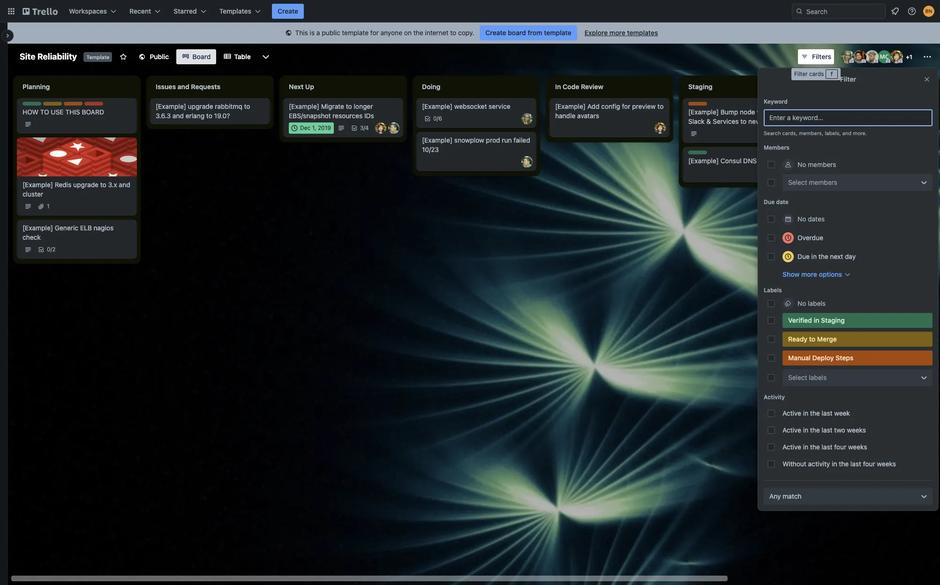 Task type: locate. For each thing, give the bounding box(es) containing it.
to right preview at the right of the page
[[658, 102, 664, 110]]

due for due date
[[764, 199, 775, 206]]

1 horizontal spatial create
[[486, 29, 507, 37]]

1 horizontal spatial for
[[623, 102, 631, 110]]

[example] for [example] consul dns
[[689, 157, 719, 165]]

/ down [example] websocket service
[[437, 115, 439, 122]]

check
[[23, 233, 41, 241]]

1 vertical spatial andre gorte (andregorte) image
[[788, 168, 800, 179]]

0 notifications image
[[890, 6, 902, 17]]

requests
[[191, 83, 221, 91]]

[example] consul servers link
[[822, 107, 931, 117]]

1 vertical spatial 1
[[47, 203, 50, 210]]

3 this member is an admin of this workspace. image from the left
[[887, 59, 891, 63]]

1 vertical spatial four
[[864, 460, 876, 468]]

verified
[[789, 316, 813, 324]]

1 horizontal spatial filter
[[841, 75, 857, 83]]

[example] for [example] snowplow prod run failed 10/23
[[422, 136, 453, 144]]

site reliability
[[20, 52, 77, 61]]

1 horizontal spatial 1
[[910, 53, 913, 61]]

[example] for [example] websocket service
[[422, 102, 453, 110]]

marques closter (marquescloster) image left +
[[879, 50, 892, 63]]

color: orange, title: "manual deploy steps" element up this
[[64, 102, 83, 106]]

2
[[52, 246, 56, 253]]

labels down manual deploy steps
[[810, 374, 827, 382]]

how
[[23, 108, 38, 116]]

[example] up labels,
[[822, 108, 853, 116]]

andre gorte (andregorte) image
[[854, 50, 867, 63], [788, 168, 800, 179]]

labels
[[764, 287, 783, 294]]

the right on
[[414, 29, 424, 37]]

0 horizontal spatial amy freiderson (amyfreiderson) image
[[522, 113, 533, 124]]

day
[[846, 252, 857, 260]]

in for active in the last four weeks
[[804, 443, 809, 451]]

1 horizontal spatial four
[[864, 460, 876, 468]]

amy freiderson (amyfreiderson) image up failed
[[522, 113, 533, 124]]

samantha pivlot (samanthapivlot) image down preview at the right of the page
[[655, 122, 666, 134]]

the up active in the last two weeks
[[811, 409, 821, 417]]

1 horizontal spatial andre gorte (andregorte) image
[[854, 50, 867, 63]]

1 horizontal spatial 0
[[434, 115, 437, 122]]

site
[[20, 52, 35, 61]]

1 horizontal spatial upgrade
[[188, 102, 213, 110]]

show more options button
[[783, 270, 852, 279]]

0 vertical spatial 0
[[434, 115, 437, 122]]

2 horizontal spatial for
[[781, 108, 790, 116]]

weeks
[[848, 426, 867, 434], [849, 443, 868, 451], [878, 460, 897, 468]]

1 select from the top
[[789, 178, 808, 186]]

no left dates
[[798, 215, 807, 223]]

&
[[707, 117, 712, 125]]

more.
[[854, 130, 868, 136]]

the down active in the last week at right
[[811, 426, 821, 434]]

in right "verified"
[[815, 316, 820, 324]]

search cards, members, labels, and more.
[[764, 130, 868, 136]]

2 horizontal spatial color: orange, title: "manual deploy steps" element
[[783, 351, 933, 366]]

upgrade inside [example] upgrade rabbitmq to 3.6.3 and erlang to 19.0?
[[188, 102, 213, 110]]

10/23
[[422, 145, 439, 153]]

color: green, title: "verified in staging" element
[[23, 102, 41, 106], [822, 102, 841, 106], [689, 151, 708, 154], [783, 313, 933, 328]]

2 no from the top
[[798, 215, 807, 223]]

2 vertical spatial weeks
[[878, 460, 897, 468]]

0 vertical spatial samantha pivlot (samanthapivlot) image
[[891, 50, 904, 63]]

color: yellow, title: "ready to merge" element up the "steps"
[[783, 332, 933, 347]]

filter left cards at the right top of page
[[795, 70, 808, 77]]

deploy
[[813, 354, 835, 362]]

sm image
[[284, 29, 294, 38]]

create button
[[272, 4, 304, 19]]

2 vertical spatial /
[[50, 246, 52, 253]]

in up show more options
[[812, 252, 818, 260]]

filter cards
[[795, 70, 825, 77]]

color: yellow, title: "ready to merge" element
[[43, 102, 62, 106], [783, 332, 933, 347]]

0 left 2 on the left top
[[47, 246, 50, 253]]

0 vertical spatial andre gorte (andregorte) image
[[854, 50, 867, 63]]

upgrade up erlang
[[188, 102, 213, 110]]

and right 3.x
[[119, 181, 130, 189]]

3 active from the top
[[783, 443, 802, 451]]

[example] up 0 / 6 in the left of the page
[[422, 102, 453, 110]]

[example] for [example] add config for preview to handle avatars
[[556, 102, 586, 110]]

1 horizontal spatial color: orange, title: "manual deploy steps" element
[[689, 102, 708, 106]]

samantha pivlot (samanthapivlot) image left +
[[891, 50, 904, 63]]

tom mikelbach (tommikelbach) image
[[522, 156, 533, 168]]

Board name text field
[[15, 49, 82, 64]]

this member is an admin of this workspace. image left this member is an admin of this workspace. icon at right
[[863, 59, 867, 63]]

[example] generic elb nagios check link
[[23, 223, 131, 242]]

0 for 0 / 6
[[434, 115, 437, 122]]

primary element
[[0, 0, 941, 23]]

2019
[[318, 124, 331, 131]]

select up date
[[789, 178, 808, 186]]

due left date
[[764, 199, 775, 206]]

active down activity
[[783, 409, 802, 417]]

last left week
[[822, 409, 833, 417]]

1 vertical spatial members
[[810, 178, 838, 186]]

0 horizontal spatial staging
[[689, 83, 713, 91]]

color: orange, title: "manual deploy steps" element down "merge"
[[783, 351, 933, 366]]

1 vertical spatial due
[[798, 252, 810, 260]]

select for select members
[[789, 178, 808, 186]]

in up active in the last two weeks
[[804, 409, 809, 417]]

dec 1, 2019
[[300, 124, 331, 131]]

consul left dns
[[721, 157, 742, 165]]

[example] up check
[[23, 224, 53, 232]]

active for active in the last two weeks
[[783, 426, 802, 434]]

the right activity
[[840, 460, 849, 468]]

last for four
[[822, 443, 833, 451]]

this member is an admin of this workspace. image
[[875, 59, 879, 63]]

0 horizontal spatial andre gorte (andregorte) image
[[788, 168, 800, 179]]

0 vertical spatial active
[[783, 409, 802, 417]]

templates
[[219, 7, 252, 15]]

0 horizontal spatial 0
[[47, 246, 50, 253]]

members down no members
[[810, 178, 838, 186]]

1 horizontal spatial due
[[798, 252, 810, 260]]

0 vertical spatial /
[[437, 115, 439, 122]]

consul up more.
[[854, 108, 875, 116]]

1 left show menu image
[[910, 53, 913, 61]]

0 horizontal spatial /
[[50, 246, 52, 253]]

2 vertical spatial active
[[783, 443, 802, 451]]

1 horizontal spatial consul
[[854, 108, 875, 116]]

add
[[588, 102, 600, 110]]

manual
[[789, 354, 811, 362]]

color: orange, title: "manual deploy steps" element containing manual deploy steps
[[783, 351, 933, 366]]

this member is an admin of this workspace. image
[[850, 59, 855, 63], [863, 59, 867, 63], [887, 59, 891, 63], [899, 59, 903, 63]]

[example] add config for preview to handle avatars link
[[556, 102, 665, 121]]

in down active in the last week at right
[[804, 426, 809, 434]]

/ down ids
[[364, 124, 366, 131]]

staging up slack
[[689, 83, 713, 91]]

no for no dates
[[798, 215, 807, 223]]

0 vertical spatial create
[[278, 7, 299, 15]]

1 active from the top
[[783, 409, 802, 417]]

1 vertical spatial color: yellow, title: "ready to merge" element
[[783, 332, 933, 347]]

color: green, title: "verified in staging" element up how
[[23, 102, 41, 106]]

1 horizontal spatial more
[[802, 270, 818, 278]]

redis
[[55, 181, 72, 189]]

due for due in the next day
[[798, 252, 810, 260]]

[example] down '&'
[[689, 157, 719, 165]]

/ down [example] generic elb nagios check
[[50, 246, 52, 253]]

1 horizontal spatial staging
[[822, 316, 846, 324]]

to up resources
[[346, 102, 352, 110]]

active up "without"
[[783, 443, 802, 451]]

/ for 4
[[364, 124, 366, 131]]

filter right f
[[841, 75, 857, 83]]

config
[[602, 102, 621, 110]]

labels up verified in staging
[[809, 299, 826, 307]]

marques closter (marquescloster) image down 6.9.1 at top right
[[788, 128, 800, 139]]

[example] inside [example] add config for preview to handle avatars
[[556, 102, 586, 110]]

[example] up 10/23
[[422, 136, 453, 144]]

members up select members
[[809, 160, 837, 168]]

[example] up handle
[[556, 102, 586, 110]]

upgrade inside [example] redis upgrade to 3.x and cluster
[[73, 181, 99, 189]]

due up show more options
[[798, 252, 810, 260]]

0 horizontal spatial upgrade
[[73, 181, 99, 189]]

color: orange, title: "manual deploy steps" element up slack
[[689, 102, 708, 106]]

0 left "6"
[[434, 115, 437, 122]]

amy freiderson (amyfreiderson) image
[[842, 50, 855, 63], [522, 113, 533, 124]]

2 vertical spatial no
[[798, 299, 807, 307]]

in up "without"
[[804, 443, 809, 451]]

[example] up 3.6.3
[[156, 102, 186, 110]]

color: yellow, title: "ready to merge" element up use
[[43, 102, 62, 106]]

0 vertical spatial 1
[[910, 53, 913, 61]]

marques closter (marquescloster) image
[[879, 50, 892, 63], [788, 128, 800, 139]]

1 vertical spatial samantha pivlot (samanthapivlot) image
[[655, 122, 666, 134]]

2 active from the top
[[783, 426, 802, 434]]

more right show
[[802, 270, 818, 278]]

this member is an admin of this workspace. image left chris temperson (christemperson) image
[[850, 59, 855, 63]]

template
[[342, 29, 369, 37], [544, 29, 572, 37]]

dns
[[744, 157, 758, 165]]

to left 3.x
[[100, 181, 106, 189]]

1 horizontal spatial /
[[364, 124, 366, 131]]

color: yellow, title: "ready to merge" element containing ready to merge
[[783, 332, 933, 347]]

1 vertical spatial labels
[[810, 374, 827, 382]]

1 down [example] redis upgrade to 3.x and cluster
[[47, 203, 50, 210]]

for right config
[[623, 102, 631, 110]]

active
[[783, 409, 802, 417], [783, 426, 802, 434], [783, 443, 802, 451]]

review
[[581, 83, 604, 91]]

this member is an admin of this workspace. image right this member is an admin of this workspace. icon at right
[[887, 59, 891, 63]]

0 vertical spatial four
[[835, 443, 847, 451]]

[example] inside [example] redis upgrade to 3.x and cluster
[[23, 181, 53, 189]]

andre gorte (andregorte) image down members
[[788, 168, 800, 179]]

to right ready
[[810, 335, 816, 343]]

staging inside text box
[[689, 83, 713, 91]]

consul
[[854, 108, 875, 116], [721, 157, 742, 165]]

create inside button
[[278, 7, 299, 15]]

1 no from the top
[[798, 160, 807, 168]]

0 vertical spatial labels
[[809, 299, 826, 307]]

0 horizontal spatial color: yellow, title: "ready to merge" element
[[43, 102, 62, 106]]

0 vertical spatial consul
[[854, 108, 875, 116]]

without
[[783, 460, 807, 468]]

members,
[[800, 130, 824, 136]]

table
[[234, 53, 251, 61]]

the left "next"
[[819, 252, 829, 260]]

3 no from the top
[[798, 299, 807, 307]]

[example] inside [example] migrate to longer ebs/snapshot resources ids
[[289, 102, 320, 110]]

generic
[[55, 224, 78, 232]]

19.0?
[[214, 112, 230, 120]]

to down node
[[741, 117, 747, 125]]

4
[[366, 124, 369, 131]]

[example] snowplow prod run failed 10/23 link
[[422, 136, 531, 154]]

active down active in the last week at right
[[783, 426, 802, 434]]

more right explore
[[610, 29, 626, 37]]

0 horizontal spatial 1
[[47, 203, 50, 210]]

[example] inside [example] snowplow prod run failed 10/23
[[422, 136, 453, 144]]

lts
[[763, 117, 775, 125]]

1 vertical spatial create
[[486, 29, 507, 37]]

0 horizontal spatial four
[[835, 443, 847, 451]]

[example] inside [example] generic elb nagios check
[[23, 224, 53, 232]]

for left anyone
[[371, 29, 379, 37]]

4 this member is an admin of this workspace. image from the left
[[899, 59, 903, 63]]

0 horizontal spatial color: orange, title: "manual deploy steps" element
[[64, 102, 83, 106]]

four
[[835, 443, 847, 451], [864, 460, 876, 468]]

Doing text field
[[417, 79, 537, 94]]

no up select members
[[798, 160, 807, 168]]

[example] bump node version for slack & services to new lts 6.9.1 link
[[689, 107, 798, 126]]

no labels
[[798, 299, 826, 307]]

overdue
[[798, 234, 824, 242]]

internet
[[425, 29, 449, 37]]

no members
[[798, 160, 837, 168]]

0 vertical spatial select
[[789, 178, 808, 186]]

1 horizontal spatial color: yellow, title: "ready to merge" element
[[783, 332, 933, 347]]

in for active in the last week
[[804, 409, 809, 417]]

and right issues
[[178, 83, 189, 91]]

create for create
[[278, 7, 299, 15]]

staging up "merge"
[[822, 316, 846, 324]]

In Code Review text field
[[550, 79, 670, 94]]

1 vertical spatial consul
[[721, 157, 742, 165]]

active in the last week
[[783, 409, 851, 417]]

create up sm 'image' on the top of page
[[278, 7, 299, 15]]

1 vertical spatial staging
[[822, 316, 846, 324]]

this member is an admin of this workspace. image left +
[[899, 59, 903, 63]]

[example] inside [example] upgrade rabbitmq to 3.6.3 and erlang to 19.0?
[[156, 102, 186, 110]]

0 vertical spatial color: yellow, title: "ready to merge" element
[[43, 102, 62, 106]]

more for explore
[[610, 29, 626, 37]]

1 vertical spatial /
[[364, 124, 366, 131]]

color: green, title: "verified in staging" element containing verified in staging
[[783, 313, 933, 328]]

two
[[835, 426, 846, 434]]

open information menu image
[[908, 7, 917, 16]]

no up "verified"
[[798, 299, 807, 307]]

1 vertical spatial active
[[783, 426, 802, 434]]

1 vertical spatial 0
[[47, 246, 50, 253]]

Next Up text field
[[283, 79, 404, 94]]

last for two
[[822, 426, 833, 434]]

upgrade
[[188, 102, 213, 110], [73, 181, 99, 189]]

last down active in the last two weeks
[[822, 443, 833, 451]]

this is a public template for anyone on the internet to copy.
[[295, 29, 475, 37]]

weeks for active in the last two weeks
[[848, 426, 867, 434]]

[example] upgrade rabbitmq to 3.6.3 and erlang to 19.0?
[[156, 102, 250, 120]]

for up 6.9.1 at top right
[[781, 108, 790, 116]]

last left two
[[822, 426, 833, 434]]

more inside button
[[802, 270, 818, 278]]

amy freiderson (amyfreiderson) image left chris temperson (christemperson) image
[[842, 50, 855, 63]]

0 horizontal spatial more
[[610, 29, 626, 37]]

3
[[360, 124, 364, 131]]

0 vertical spatial more
[[610, 29, 626, 37]]

0 horizontal spatial template
[[342, 29, 369, 37]]

template right public
[[342, 29, 369, 37]]

0 for 0 / 2
[[47, 246, 50, 253]]

the for due in the next day
[[819, 252, 829, 260]]

1 vertical spatial upgrade
[[73, 181, 99, 189]]

to inside [example] add config for preview to handle avatars
[[658, 102, 664, 110]]

color: orange, title: "manual deploy steps" element
[[64, 102, 83, 106], [689, 102, 708, 106], [783, 351, 933, 366]]

any
[[770, 492, 782, 500]]

select down manual
[[789, 374, 808, 382]]

nagios
[[94, 224, 114, 232]]

[example] redis upgrade to 3.x and cluster link
[[23, 180, 131, 199]]

0 vertical spatial due
[[764, 199, 775, 206]]

[example] bump node version for slack & services to new lts 6.9.1
[[689, 108, 790, 125]]

2 horizontal spatial /
[[437, 115, 439, 122]]

0 vertical spatial no
[[798, 160, 807, 168]]

[example] for [example] redis upgrade to 3.x and cluster
[[23, 181, 53, 189]]

last
[[822, 409, 833, 417], [822, 426, 833, 434], [822, 443, 833, 451], [851, 460, 862, 468]]

and inside text field
[[178, 83, 189, 91]]

in for verified in staging
[[815, 316, 820, 324]]

template right from
[[544, 29, 572, 37]]

0 vertical spatial staging
[[689, 83, 713, 91]]

close popover image
[[924, 76, 932, 83]]

select for select labels
[[789, 374, 808, 382]]

issues
[[156, 83, 176, 91]]

the
[[414, 29, 424, 37], [819, 252, 829, 260], [811, 409, 821, 417], [811, 426, 821, 434], [811, 443, 821, 451], [840, 460, 849, 468]]

[example] up cluster
[[23, 181, 53, 189]]

1 vertical spatial no
[[798, 215, 807, 223]]

select
[[789, 178, 808, 186], [789, 374, 808, 382]]

1 vertical spatial select
[[789, 374, 808, 382]]

[example] up '&'
[[689, 108, 719, 116]]

filter for filter
[[841, 75, 857, 83]]

create board from template link
[[480, 25, 578, 40]]

[example] up ebs/snapshot
[[289, 102, 320, 110]]

1 horizontal spatial amy freiderson (amyfreiderson) image
[[842, 50, 855, 63]]

board
[[508, 29, 526, 37]]

[example] snowplow prod run failed 10/23
[[422, 136, 531, 153]]

to right the 'rabbitmq'
[[244, 102, 250, 110]]

[example] inside [example] bump node version for slack & services to new lts 6.9.1
[[689, 108, 719, 116]]

1 vertical spatial weeks
[[849, 443, 868, 451]]

1 vertical spatial more
[[802, 270, 818, 278]]

steps
[[836, 354, 854, 362]]

resources
[[333, 112, 363, 120]]

0 vertical spatial amy freiderson (amyfreiderson) image
[[842, 50, 855, 63]]

ready to merge
[[789, 335, 838, 343]]

0 vertical spatial upgrade
[[188, 102, 213, 110]]

0 horizontal spatial due
[[764, 199, 775, 206]]

0 vertical spatial weeks
[[848, 426, 867, 434]]

0 horizontal spatial create
[[278, 7, 299, 15]]

create left board
[[486, 29, 507, 37]]

search
[[764, 130, 782, 136]]

andre gorte (andregorte) image left this member is an admin of this workspace. icon at right
[[854, 50, 867, 63]]

0 horizontal spatial consul
[[721, 157, 742, 165]]

and right 3.6.3
[[173, 112, 184, 120]]

consul for dns
[[721, 157, 742, 165]]

samantha pivlot (samanthapivlot) image
[[891, 50, 904, 63], [655, 122, 666, 134]]

and
[[178, 83, 189, 91], [173, 112, 184, 120], [843, 130, 852, 136], [119, 181, 130, 189]]

1 vertical spatial marques closter (marquescloster) image
[[788, 128, 800, 139]]

color: green, title: "verified in staging" element up "merge"
[[783, 313, 933, 328]]

copy.
[[459, 29, 475, 37]]

2 select from the top
[[789, 374, 808, 382]]

0 vertical spatial members
[[809, 160, 837, 168]]

for
[[371, 29, 379, 37], [623, 102, 631, 110], [781, 108, 790, 116]]

1 horizontal spatial template
[[544, 29, 572, 37]]

doing
[[422, 83, 441, 91]]

color: green, title: "verified in staging" element up enter a keyword… text field
[[822, 102, 841, 106]]

labels
[[809, 299, 826, 307], [810, 374, 827, 382]]

[example] for [example] upgrade rabbitmq to 3.6.3 and erlang to 19.0?
[[156, 102, 186, 110]]

3.x
[[108, 181, 117, 189]]

create for create board from template
[[486, 29, 507, 37]]

board
[[82, 108, 104, 116]]

Enter a keyword… text field
[[764, 109, 933, 126]]

no for no members
[[798, 160, 807, 168]]

0 horizontal spatial filter
[[795, 70, 808, 77]]

the up activity
[[811, 443, 821, 451]]

tom mikelbach (tommikelbach) image
[[389, 122, 400, 134]]

1 horizontal spatial marques closter (marquescloster) image
[[879, 50, 892, 63]]

templates
[[628, 29, 659, 37]]

upgrade right redis at the left top of page
[[73, 181, 99, 189]]



Task type: vqa. For each thing, say whether or not it's contained in the screenshot.
the bottommost 'No'
yes



Task type: describe. For each thing, give the bounding box(es) containing it.
active for active in the last week
[[783, 409, 802, 417]]

to inside color: yellow, title: "ready to merge" element
[[810, 335, 816, 343]]

/ for 6
[[437, 115, 439, 122]]

for inside [example] add config for preview to handle avatars
[[623, 102, 631, 110]]

explore more templates link
[[579, 25, 664, 40]]

ids
[[365, 112, 374, 120]]

color: green, title: "verified in staging" element up [example] consul dns
[[689, 151, 708, 154]]

verified in staging
[[789, 316, 846, 324]]

websocket
[[455, 102, 487, 110]]

show more options
[[783, 270, 843, 278]]

[example] websocket service
[[422, 102, 511, 110]]

code
[[563, 83, 580, 91]]

0 horizontal spatial samantha pivlot (samanthapivlot) image
[[655, 122, 666, 134]]

no for no labels
[[798, 299, 807, 307]]

[example] consul servers
[[822, 108, 899, 116]]

anyone
[[381, 29, 403, 37]]

next up
[[289, 83, 314, 91]]

0 / 2
[[47, 246, 56, 253]]

labels for no labels
[[809, 299, 826, 307]]

[example] for [example] generic elb nagios check
[[23, 224, 53, 232]]

a
[[317, 29, 320, 37]]

active for active in the last four weeks
[[783, 443, 802, 451]]

[example] websocket service link
[[422, 102, 531, 111]]

star or unstar board image
[[120, 53, 127, 61]]

service
[[489, 102, 511, 110]]

search image
[[796, 8, 804, 15]]

+ 1
[[907, 53, 913, 61]]

to inside [example] bump node version for slack & services to new lts 6.9.1
[[741, 117, 747, 125]]

filters
[[813, 53, 832, 61]]

the for active in the last two weeks
[[811, 426, 821, 434]]

Planning text field
[[17, 79, 137, 94]]

[example] for [example] migrate to longer ebs/snapshot resources ids
[[289, 102, 320, 110]]

match
[[783, 492, 802, 500]]

2 this member is an admin of this workspace. image from the left
[[863, 59, 867, 63]]

activity
[[764, 394, 786, 401]]

last for week
[[822, 409, 833, 417]]

[example] add config for preview to handle avatars
[[556, 102, 664, 120]]

[example] for [example] consul servers
[[822, 108, 853, 116]]

3 / 4
[[360, 124, 369, 131]]

the for active in the last four weeks
[[811, 443, 821, 451]]

node
[[741, 108, 756, 116]]

to left copy.
[[451, 29, 457, 37]]

avatars
[[578, 112, 600, 120]]

1 vertical spatial amy freiderson (amyfreiderson) image
[[522, 113, 533, 124]]

in for due in the next day
[[812, 252, 818, 260]]

erlang
[[186, 112, 205, 120]]

explore more templates
[[585, 29, 659, 37]]

public button
[[133, 49, 175, 64]]

and inside [example] upgrade rabbitmq to 3.6.3 and erlang to 19.0?
[[173, 112, 184, 120]]

failed
[[514, 136, 531, 144]]

from
[[528, 29, 543, 37]]

the for active in the last week
[[811, 409, 821, 417]]

to inside [example] migrate to longer ebs/snapshot resources ids
[[346, 102, 352, 110]]

Issues and Requests text field
[[150, 79, 270, 94]]

unshippable!
[[84, 102, 120, 109]]

more for show
[[802, 270, 818, 278]]

1,
[[312, 124, 317, 131]]

this
[[65, 108, 80, 116]]

members for select members
[[810, 178, 838, 186]]

on
[[404, 29, 412, 37]]

longer
[[354, 102, 373, 110]]

reliability
[[37, 52, 77, 61]]

in right activity
[[833, 460, 838, 468]]

due in the next day
[[798, 252, 857, 260]]

manual deploy steps
[[789, 354, 854, 362]]

filter for filter cards
[[795, 70, 808, 77]]

in code review
[[556, 83, 604, 91]]

[example] migrate to longer ebs/snapshot resources ids
[[289, 102, 374, 120]]

weeks for active in the last four weeks
[[849, 443, 868, 451]]

consul for servers
[[854, 108, 875, 116]]

active in the last four weeks
[[783, 443, 868, 451]]

date
[[777, 199, 789, 206]]

migrate
[[321, 102, 344, 110]]

[example] migrate to longer ebs/snapshot resources ids link
[[289, 102, 398, 121]]

labels for select labels
[[810, 374, 827, 382]]

[example] upgrade rabbitmq to 3.6.3 and erlang to 19.0? link
[[156, 102, 265, 121]]

cards
[[810, 70, 825, 77]]

6.9.1
[[776, 117, 790, 125]]

due date
[[764, 199, 789, 206]]

/ for 2
[[50, 246, 52, 253]]

color: red, title: "unshippable!" element
[[84, 102, 120, 109]]

Staging text field
[[683, 79, 803, 94]]

0 vertical spatial marques closter (marquescloster) image
[[879, 50, 892, 63]]

1 this member is an admin of this workspace. image from the left
[[850, 59, 855, 63]]

templates button
[[214, 4, 267, 19]]

0 horizontal spatial for
[[371, 29, 379, 37]]

1 template from the left
[[342, 29, 369, 37]]

[example] for [example] bump node version for slack & services to new lts 6.9.1
[[689, 108, 719, 116]]

to
[[40, 108, 49, 116]]

chris temperson (christemperson) image
[[866, 50, 879, 63]]

[example] consul dns
[[689, 157, 758, 165]]

show menu image
[[924, 52, 933, 61]]

how to use this board link
[[23, 107, 131, 117]]

any match
[[770, 492, 802, 500]]

recent
[[130, 7, 151, 15]]

0 / 6
[[434, 115, 442, 122]]

activity
[[809, 460, 831, 468]]

to inside [example] redis upgrade to 3.x and cluster
[[100, 181, 106, 189]]

cluster
[[23, 190, 43, 198]]

dec
[[300, 124, 311, 131]]

0 horizontal spatial marques closter (marquescloster) image
[[788, 128, 800, 139]]

Search field
[[804, 4, 886, 18]]

2 template from the left
[[544, 29, 572, 37]]

dates
[[809, 215, 825, 223]]

last down active in the last four weeks
[[851, 460, 862, 468]]

create board from template
[[486, 29, 572, 37]]

next
[[831, 252, 844, 260]]

1 horizontal spatial samantha pivlot (samanthapivlot) image
[[891, 50, 904, 63]]

3.6.3
[[156, 112, 171, 120]]

back to home image
[[23, 4, 58, 19]]

next
[[289, 83, 304, 91]]

select labels
[[789, 374, 827, 382]]

services
[[713, 117, 739, 125]]

and inside [example] redis upgrade to 3.x and cluster
[[119, 181, 130, 189]]

ben nelson (bennelson96) image
[[924, 6, 935, 17]]

f
[[831, 71, 834, 77]]

options
[[820, 270, 843, 278]]

for inside [example] bump node version for slack & services to new lts 6.9.1
[[781, 108, 790, 116]]

customize views image
[[261, 52, 271, 61]]

starred button
[[168, 4, 212, 19]]

samantha pivlot (samanthapivlot) image
[[375, 122, 387, 134]]

members for no members
[[809, 160, 837, 168]]

to left 19.0?
[[206, 112, 213, 120]]

is
[[310, 29, 315, 37]]

use
[[51, 108, 64, 116]]

ebs/snapshot
[[289, 112, 331, 120]]

and left more.
[[843, 130, 852, 136]]

in for active in the last two weeks
[[804, 426, 809, 434]]

in
[[556, 83, 561, 91]]

+
[[907, 53, 910, 61]]

board link
[[177, 49, 217, 64]]



